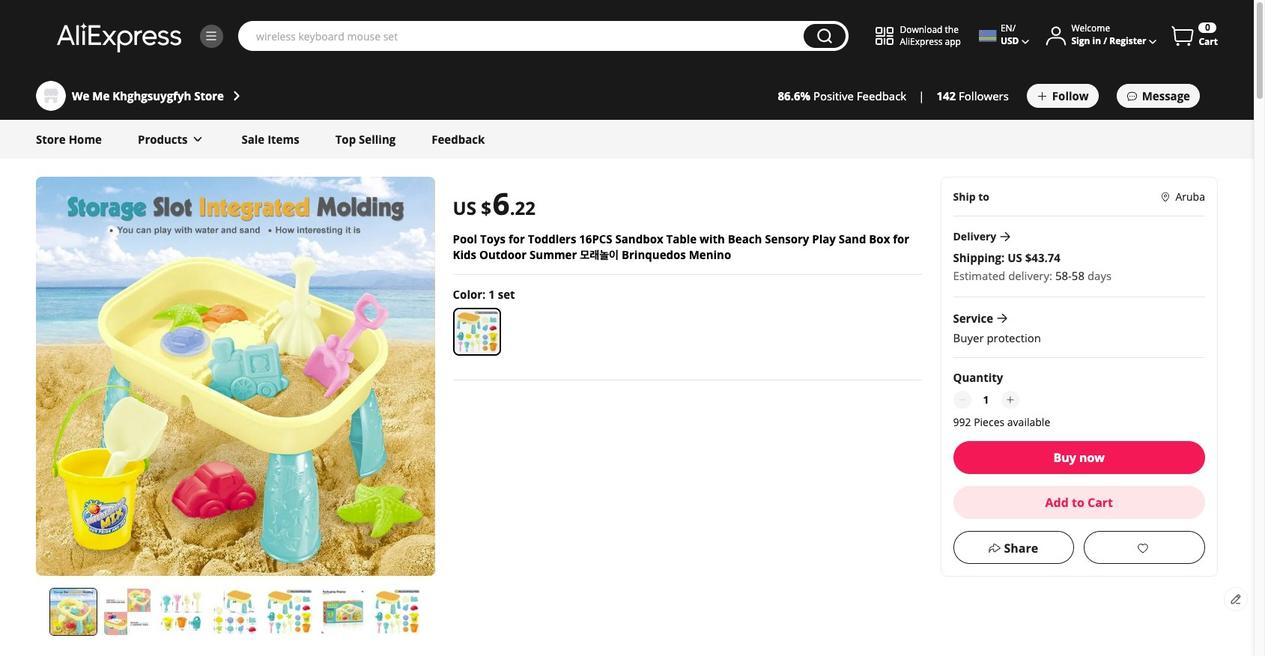 Task type: locate. For each thing, give the bounding box(es) containing it.
color
[[453, 287, 482, 301]]

box
[[869, 231, 890, 246]]

sensory
[[765, 231, 809, 246]]

us $ 6 . 2 2
[[453, 183, 536, 224]]

0 vertical spatial to
[[978, 190, 989, 204]]

set
[[498, 287, 515, 301]]

86.6%
[[778, 88, 810, 103]]

feedback link
[[432, 120, 485, 159]]

feedback up us $ 6 . 2 2
[[432, 132, 485, 147]]

protection
[[987, 331, 1041, 345]]

beach
[[728, 231, 762, 246]]

1 vertical spatial feedback
[[432, 132, 485, 147]]

now
[[1079, 450, 1105, 466]]

brinquedos
[[622, 247, 686, 262]]

0 vertical spatial feedback
[[857, 88, 906, 103]]

feedback left |
[[857, 88, 906, 103]]

cart right add
[[1088, 495, 1113, 511]]

1
[[489, 287, 495, 301]]

delivery
[[953, 229, 996, 244]]

/ right the
[[1012, 22, 1016, 35]]

us up delivery:
[[1008, 250, 1022, 265]]

for up outdoor
[[509, 231, 525, 246]]

to for add
[[1072, 495, 1084, 511]]

to
[[978, 190, 989, 204], [1072, 495, 1084, 511]]

0 horizontal spatial to
[[978, 190, 989, 204]]

us inside us $ 6 . 2 2
[[453, 195, 476, 220]]

the
[[945, 23, 959, 36]]

sandbox
[[615, 231, 663, 246]]

0 horizontal spatial us
[[453, 195, 476, 220]]

2
[[515, 195, 525, 220], [525, 195, 536, 220]]

1 horizontal spatial cart
[[1199, 35, 1218, 48]]

selling
[[359, 132, 396, 147]]

products link
[[138, 120, 206, 159]]

en
[[1001, 22, 1012, 35]]

download the aliexpress app
[[900, 23, 961, 48]]

us
[[453, 195, 476, 220], [1008, 250, 1022, 265]]

/ right in
[[1103, 35, 1107, 47]]

142 followers
[[937, 88, 1009, 103]]

0 vertical spatial us
[[453, 195, 476, 220]]

1 for from the left
[[509, 231, 525, 246]]

ship
[[953, 190, 976, 204]]

86.6% positive feedback
[[778, 88, 906, 103]]

to inside button
[[1072, 495, 1084, 511]]

to right ship
[[978, 190, 989, 204]]

None text field
[[974, 391, 998, 409]]

items
[[268, 132, 299, 147]]

2 right 6
[[515, 195, 525, 220]]

0 cart
[[1199, 21, 1218, 48]]

:
[[482, 287, 486, 301]]

1 horizontal spatial to
[[1072, 495, 1084, 511]]

toys
[[480, 231, 506, 246]]

for right box
[[893, 231, 909, 246]]

menino
[[689, 247, 731, 262]]

1 vertical spatial cart
[[1088, 495, 1113, 511]]

0 vertical spatial cart
[[1199, 35, 1218, 48]]

58
[[1072, 268, 1085, 283]]

store right khghgsuygfyh
[[194, 88, 224, 103]]

follow button
[[1027, 84, 1099, 108]]

days
[[1088, 268, 1112, 283]]

None button
[[804, 24, 846, 48]]

me
[[92, 88, 110, 103]]

en /
[[1001, 22, 1016, 35]]

/
[[1012, 22, 1016, 35], [1103, 35, 1107, 47]]

available
[[1007, 415, 1050, 429]]

0 horizontal spatial feedback
[[432, 132, 485, 147]]

ship to
[[953, 190, 989, 204]]

0
[[1205, 21, 1210, 34]]

1 horizontal spatial /
[[1103, 35, 1107, 47]]

0 horizontal spatial store
[[36, 132, 66, 147]]

6
[[493, 183, 510, 224]]

58-
[[1055, 268, 1072, 283]]

we me khghgsuygfyh store link
[[72, 87, 245, 105]]

0 horizontal spatial for
[[509, 231, 525, 246]]

1 horizontal spatial us
[[1008, 250, 1022, 265]]

add to cart button
[[953, 486, 1205, 519]]

feedback
[[857, 88, 906, 103], [432, 132, 485, 147]]

cart down 0
[[1199, 35, 1218, 48]]

0 vertical spatial store
[[194, 88, 224, 103]]

to right add
[[1072, 495, 1084, 511]]

2 right .
[[525, 195, 536, 220]]

1 vertical spatial store
[[36, 132, 66, 147]]

buy now button
[[953, 441, 1205, 474]]

1 2 from the left
[[515, 195, 525, 220]]

shipping:
[[953, 250, 1005, 265]]

1 horizontal spatial for
[[893, 231, 909, 246]]

us left $
[[453, 195, 476, 220]]

0 horizontal spatial cart
[[1088, 495, 1113, 511]]

1 horizontal spatial store
[[194, 88, 224, 103]]

store left the "home"
[[36, 132, 66, 147]]

wireless keyboard mouse set text field
[[249, 28, 797, 43]]

sale
[[242, 132, 265, 147]]

$
[[481, 195, 491, 220]]

us inside the shipping: us $43.74 estimated delivery: 58-58 days
[[1008, 250, 1022, 265]]

play
[[812, 231, 836, 246]]

1 vertical spatial us
[[1008, 250, 1022, 265]]

992 pieces available
[[953, 415, 1050, 429]]

app
[[945, 35, 961, 48]]

1 vertical spatial to
[[1072, 495, 1084, 511]]

for
[[509, 231, 525, 246], [893, 231, 909, 246]]

kids
[[453, 247, 476, 262]]

download
[[900, 23, 943, 36]]



Task type: describe. For each thing, give the bounding box(es) containing it.
followers
[[959, 88, 1009, 103]]

buyer protection
[[953, 331, 1041, 345]]

1 horizontal spatial feedback
[[857, 88, 906, 103]]

usd
[[1001, 35, 1019, 47]]

top
[[335, 132, 356, 147]]

|
[[918, 88, 925, 103]]

add to cart
[[1045, 495, 1113, 511]]

positive
[[813, 88, 854, 103]]

sign
[[1071, 35, 1090, 47]]

message
[[1142, 88, 1190, 103]]

top selling
[[335, 132, 396, 147]]

sand
[[839, 231, 866, 246]]

color : 1 set
[[453, 287, 515, 301]]

pool
[[453, 231, 477, 246]]

quantity
[[953, 370, 1003, 385]]

welcome
[[1071, 22, 1110, 35]]

estimated
[[953, 268, 1005, 283]]

buy now
[[1053, 450, 1105, 466]]

pieces
[[974, 415, 1005, 429]]

$43.74
[[1025, 250, 1061, 265]]

top selling link
[[335, 120, 396, 159]]

buyer
[[953, 331, 984, 345]]

home
[[69, 132, 102, 147]]

2 for from the left
[[893, 231, 909, 246]]

with
[[700, 231, 725, 246]]

16pcs
[[579, 231, 612, 246]]

2 2 from the left
[[525, 195, 536, 220]]

sale items
[[242, 132, 299, 147]]

share
[[1004, 540, 1038, 557]]

store home
[[36, 132, 102, 147]]

in
[[1092, 35, 1101, 47]]

shipping: us $43.74 estimated delivery: 58-58 days
[[953, 250, 1112, 283]]

delivery:
[[1008, 268, 1052, 283]]

register
[[1110, 35, 1146, 47]]

khghgsuygfyh
[[112, 88, 191, 103]]

모래놀이
[[580, 247, 619, 262]]

table
[[666, 231, 697, 246]]

0 horizontal spatial /
[[1012, 22, 1016, 35]]

to for ship
[[978, 190, 989, 204]]

we me khghgsuygfyh store
[[72, 88, 224, 103]]

142
[[937, 88, 956, 103]]

992
[[953, 415, 971, 429]]

aruba
[[1176, 190, 1205, 204]]

summer
[[530, 247, 577, 262]]

sign in / register
[[1071, 35, 1146, 47]]

1sqid_b image
[[204, 29, 218, 43]]

message button
[[1117, 84, 1200, 108]]

buy
[[1053, 450, 1076, 466]]

products
[[138, 132, 188, 147]]

we
[[72, 88, 89, 103]]

cart inside button
[[1088, 495, 1113, 511]]

toddlers
[[528, 231, 576, 246]]

sale items link
[[242, 120, 299, 159]]

add
[[1045, 495, 1069, 511]]

store home link
[[36, 120, 102, 159]]

outdoor
[[479, 247, 527, 262]]

service
[[953, 311, 993, 326]]

follow
[[1052, 88, 1089, 103]]

aliexpress
[[900, 35, 943, 48]]

pool toys for toddlers 16pcs sandbox table with beach sensory play sand box for kids outdoor summer 모래놀이 brinquedos menino
[[453, 231, 909, 262]]

message link
[[1117, 84, 1218, 108]]

.
[[510, 195, 515, 220]]



Task type: vqa. For each thing, say whether or not it's contained in the screenshot.
bottommost Men
no



